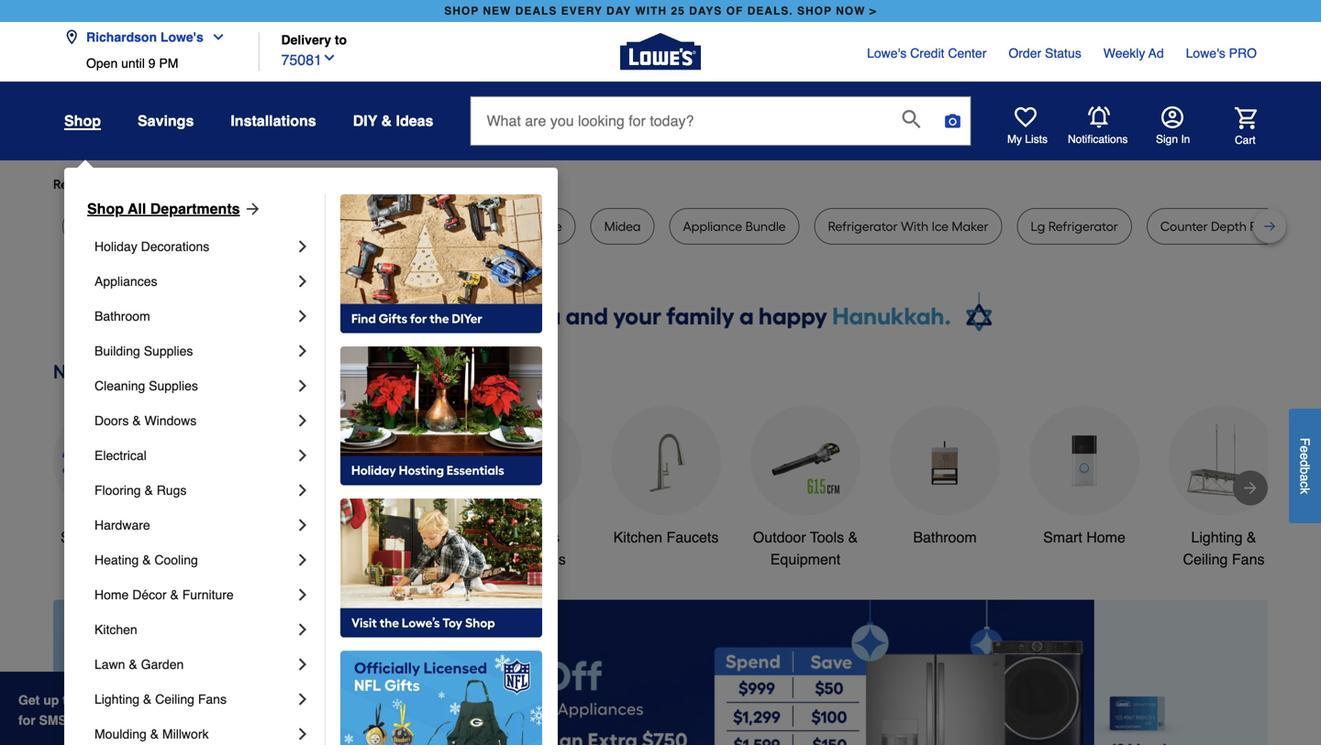 Task type: describe. For each thing, give the bounding box(es) containing it.
all for shop
[[98, 529, 114, 546]]

more suggestions for you link
[[256, 175, 419, 194]]

lowe's for lowe's credit center
[[867, 46, 907, 61]]

days
[[689, 5, 722, 17]]

french door refrigerator
[[340, 219, 483, 234]]

holiday decorations link
[[95, 229, 294, 264]]

shop for shop all deals
[[61, 529, 95, 546]]

lowe's home improvement logo image
[[620, 11, 701, 92]]

appliance
[[683, 219, 742, 234]]

hardware link
[[95, 508, 294, 543]]

bathroom button
[[890, 406, 1000, 549]]

shop new deals every day with 25 days of deals. shop now > link
[[441, 0, 881, 22]]

chevron right image for kitchen
[[294, 621, 312, 640]]

find gifts for the diyer. image
[[340, 195, 542, 334]]

ice
[[932, 219, 949, 234]]

every
[[561, 5, 603, 17]]

my lists link
[[1007, 106, 1048, 147]]

faucets
[[667, 529, 719, 546]]

open
[[86, 56, 118, 71]]

& for flooring & rugs link
[[144, 484, 153, 498]]

supplies for building supplies
[[144, 344, 193, 359]]

lowe's wishes you and your family a happy hanukkah. image
[[53, 293, 1268, 339]]

shop these last-minute gifts. $99 or less. quantities are limited and won't last. image
[[53, 600, 350, 746]]

chevron right image for lighting & ceiling fans
[[294, 691, 312, 709]]

0 horizontal spatial home
[[95, 588, 129, 603]]

lowe's pro
[[1186, 46, 1257, 61]]

pro
[[1229, 46, 1257, 61]]

lowe's home improvement cart image
[[1235, 107, 1257, 129]]

all for shop
[[128, 200, 146, 217]]

75081 button
[[281, 47, 337, 71]]

& inside outdoor tools & equipment
[[848, 529, 858, 546]]

0 horizontal spatial lighting
[[95, 693, 140, 707]]

2 e from the top
[[1298, 453, 1313, 460]]

building supplies
[[95, 344, 193, 359]]

kitchen link
[[95, 613, 294, 648]]

chevron right image for appliances
[[294, 273, 312, 291]]

with
[[635, 5, 667, 17]]

cart button
[[1209, 107, 1257, 147]]

f e e d b a c k button
[[1289, 409, 1321, 524]]

& for heating & cooling link
[[142, 553, 151, 568]]

christmas decorations
[[487, 529, 566, 568]]

bathroom link
[[95, 299, 294, 334]]

doors
[[95, 414, 129, 428]]

my lists
[[1007, 133, 1048, 146]]

1 vertical spatial ceiling
[[155, 693, 194, 707]]

counter depth refrigerator
[[1160, 219, 1320, 234]]

weekly ad link
[[1104, 44, 1164, 62]]

décor
[[132, 588, 167, 603]]

1 vertical spatial lighting & ceiling fans
[[95, 693, 227, 707]]

3 refrigerator from the left
[[828, 219, 898, 234]]

flooring
[[95, 484, 141, 498]]

officially licensed n f l gifts. shop now. image
[[340, 651, 542, 746]]

of
[[726, 5, 743, 17]]

2 refrigerator from the left
[[413, 219, 483, 234]]

lighting & ceiling fans button
[[1169, 406, 1279, 571]]

french
[[340, 219, 379, 234]]

9
[[148, 56, 156, 71]]

chevron right image for moulding & millwork
[[294, 726, 312, 744]]

richardson lowe's button
[[64, 19, 233, 56]]

weekly ad
[[1104, 46, 1164, 61]]

holiday decorations
[[95, 239, 209, 254]]

searches
[[144, 177, 198, 192]]

appliances
[[95, 274, 157, 289]]

lighting & ceiling fans inside button
[[1183, 529, 1265, 568]]

1 vertical spatial arrow right image
[[1241, 479, 1260, 498]]

tools inside outdoor tools & equipment
[[810, 529, 844, 546]]

chevron right image for electrical
[[294, 447, 312, 465]]

deals.
[[747, 5, 793, 17]]

shop all deals button
[[53, 406, 163, 549]]

2 up from the left
[[234, 694, 250, 708]]

until
[[121, 56, 145, 71]]

richardson
[[86, 30, 157, 45]]

location image
[[64, 30, 79, 45]]

more
[[256, 177, 286, 192]]

& for diy & ideas button
[[381, 112, 392, 129]]

home décor & furniture
[[95, 588, 234, 603]]

decorations for holiday
[[141, 239, 209, 254]]

0 vertical spatial bathroom
[[95, 309, 150, 324]]

my
[[1007, 133, 1022, 146]]

home inside button
[[1087, 529, 1126, 546]]

door
[[382, 219, 410, 234]]

chevron right image for lawn & garden
[[294, 656, 312, 674]]

chevron down image inside richardson lowe's button
[[204, 30, 226, 45]]

diy & ideas
[[353, 112, 433, 129]]

f e e d b a c k
[[1298, 438, 1313, 495]]

cart
[[1235, 134, 1256, 147]]

lg
[[1031, 219, 1045, 234]]

sign
[[204, 694, 230, 708]]

building supplies link
[[95, 334, 294, 369]]

deals
[[118, 529, 156, 546]]

shop for shop
[[64, 112, 101, 129]]

savings
[[138, 112, 194, 129]]

& for the moulding & millwork link
[[150, 728, 159, 742]]

tools button
[[332, 406, 442, 549]]

shop all deals
[[61, 529, 156, 546]]

>
[[870, 5, 877, 17]]

off
[[96, 694, 113, 708]]

d
[[1298, 460, 1313, 468]]

shop new deals every day with 25 days of deals. shop now >
[[444, 5, 877, 17]]

for for searches
[[201, 177, 217, 192]]

decorations for christmas
[[487, 551, 566, 568]]

lowe's credit center link
[[867, 44, 987, 62]]

diy & ideas button
[[353, 105, 433, 138]]

1 vertical spatial fans
[[198, 693, 227, 707]]

cleaning supplies link
[[95, 369, 294, 404]]

cooling
[[154, 553, 198, 568]]

cleaning
[[95, 379, 145, 394]]

pm
[[159, 56, 178, 71]]

2 shop from the left
[[797, 5, 832, 17]]

moulding & millwork link
[[95, 718, 294, 746]]

& inside lighting & ceiling fans
[[1247, 529, 1257, 546]]

& for doors & windows link
[[132, 414, 141, 428]]

kitchen for kitchen
[[95, 623, 137, 638]]

recommended searches for you
[[53, 177, 242, 192]]

notifications
[[1068, 133, 1128, 146]]

chevron right image for doors & windows
[[294, 412, 312, 430]]

cleaning supplies
[[95, 379, 198, 394]]

recommended searches for you heading
[[53, 175, 1268, 194]]

lists
[[1025, 133, 1048, 146]]

camera image
[[944, 112, 962, 130]]

new deals every day during 25 days of deals image
[[53, 357, 1268, 388]]

outdoor tools & equipment button
[[751, 406, 861, 571]]

midea
[[604, 219, 641, 234]]



Task type: locate. For each thing, give the bounding box(es) containing it.
credit
[[910, 46, 945, 61]]

1 vertical spatial bathroom
[[913, 529, 977, 546]]

for up french
[[364, 177, 380, 192]]

0 vertical spatial decorations
[[141, 239, 209, 254]]

2 you from the left
[[383, 177, 405, 192]]

a
[[1298, 475, 1313, 482]]

None search field
[[470, 96, 971, 163]]

ad
[[1149, 46, 1164, 61]]

kitchen faucets
[[613, 529, 719, 546]]

to right delivery at the left top of page
[[335, 33, 347, 47]]

home right smart
[[1087, 529, 1126, 546]]

moulding & millwork
[[95, 728, 209, 742]]

maker
[[952, 219, 989, 234]]

0 vertical spatial kitchen
[[613, 529, 662, 546]]

suggestions
[[289, 177, 361, 192]]

shop left the now
[[797, 5, 832, 17]]

0 horizontal spatial all
[[98, 529, 114, 546]]

0 vertical spatial shop
[[64, 112, 101, 129]]

supplies
[[144, 344, 193, 359], [149, 379, 198, 394]]

center
[[948, 46, 987, 61]]

visit the lowe's toy shop. image
[[340, 499, 542, 639]]

moulding
[[95, 728, 147, 742]]

0 vertical spatial ceiling
[[1183, 551, 1228, 568]]

lowe's left 'credit' on the top of page
[[867, 46, 907, 61]]

home down heating at the left bottom of the page
[[95, 588, 129, 603]]

sign in button
[[1156, 106, 1190, 147]]

you up the door
[[383, 177, 405, 192]]

0 vertical spatial home
[[1087, 529, 1126, 546]]

0 horizontal spatial decorations
[[141, 239, 209, 254]]

1 horizontal spatial lighting & ceiling fans
[[1183, 529, 1265, 568]]

0 horizontal spatial to
[[63, 694, 75, 708]]

shop all departments
[[87, 200, 240, 217]]

lowe's home improvement account image
[[1162, 106, 1184, 128]]

k
[[1298, 488, 1313, 495]]

up to 30 percent off select major appliances. plus, save up to an extra $750 on major appliances. image
[[379, 600, 1268, 746]]

chevron right image for holiday decorations
[[294, 238, 312, 256]]

equipment
[[770, 551, 841, 568]]

get up to $5 off $50 when you sign up for sms
[[18, 694, 250, 729]]

shop left the new
[[444, 5, 479, 17]]

1 horizontal spatial fans
[[1232, 551, 1265, 568]]

fridge
[[525, 219, 562, 234]]

0 vertical spatial supplies
[[144, 344, 193, 359]]

2 horizontal spatial lowe's
[[1186, 46, 1226, 61]]

arrow right image down more
[[240, 200, 262, 218]]

lowe's inside button
[[160, 30, 204, 45]]

decorations inside button
[[487, 551, 566, 568]]

decorations down shop all departments link
[[141, 239, 209, 254]]

0 horizontal spatial lighting & ceiling fans
[[95, 693, 227, 707]]

smart home
[[1043, 529, 1126, 546]]

e up b in the right of the page
[[1298, 453, 1313, 460]]

lowe's home improvement notification center image
[[1088, 106, 1110, 128]]

1 shop from the left
[[444, 5, 479, 17]]

outdoor
[[753, 529, 806, 546]]

lighting & ceiling fans link
[[95, 683, 294, 718]]

lowe's pro link
[[1186, 44, 1257, 62]]

arrow right image inside shop all departments link
[[240, 200, 262, 218]]

all inside button
[[98, 529, 114, 546]]

for for suggestions
[[364, 177, 380, 192]]

flooring & rugs
[[95, 484, 187, 498]]

chevron right image for home décor & furniture
[[294, 586, 312, 605]]

0 horizontal spatial for
[[18, 714, 35, 729]]

now
[[836, 5, 866, 17]]

ceiling
[[1183, 551, 1228, 568], [155, 693, 194, 707]]

lowe's home improvement lists image
[[1015, 106, 1037, 128]]

chevron right image
[[405, 177, 419, 192], [294, 307, 312, 326], [294, 342, 312, 361], [294, 412, 312, 430], [294, 482, 312, 500], [294, 621, 312, 640], [294, 691, 312, 709]]

e up d in the right bottom of the page
[[1298, 446, 1313, 453]]

refrigerator right the door
[[413, 219, 483, 234]]

search image
[[902, 110, 921, 128]]

0 horizontal spatial ceiling
[[155, 693, 194, 707]]

0 vertical spatial lighting
[[1191, 529, 1243, 546]]

6 chevron right image from the top
[[294, 551, 312, 570]]

1 horizontal spatial lighting
[[1191, 529, 1243, 546]]

arrow right image left k
[[1241, 479, 1260, 498]]

get
[[18, 694, 40, 708]]

2 horizontal spatial for
[[364, 177, 380, 192]]

1 vertical spatial all
[[98, 529, 114, 546]]

c
[[1298, 482, 1313, 488]]

0 horizontal spatial shop
[[444, 5, 479, 17]]

kitchen inside the 'kitchen' link
[[95, 623, 137, 638]]

for inside get up to $5 off $50 when you sign up for sms
[[18, 714, 35, 729]]

1 vertical spatial home
[[95, 588, 129, 603]]

1 horizontal spatial decorations
[[487, 551, 566, 568]]

& for lighting & ceiling fans link
[[143, 693, 152, 707]]

0 horizontal spatial chevron down image
[[204, 30, 226, 45]]

for up the departments
[[201, 177, 217, 192]]

0 horizontal spatial you
[[220, 177, 242, 192]]

fans inside lighting & ceiling fans
[[1232, 551, 1265, 568]]

1 up from the left
[[43, 694, 59, 708]]

installations button
[[231, 105, 316, 138]]

e
[[1298, 446, 1313, 453], [1298, 453, 1313, 460]]

chevron right image for heating & cooling
[[294, 551, 312, 570]]

weekly
[[1104, 46, 1145, 61]]

&
[[381, 112, 392, 129], [132, 414, 141, 428], [144, 484, 153, 498], [848, 529, 858, 546], [1247, 529, 1257, 546], [142, 553, 151, 568], [170, 588, 179, 603], [129, 658, 137, 673], [143, 693, 152, 707], [150, 728, 159, 742]]

home décor & furniture link
[[95, 578, 294, 613]]

1 horizontal spatial up
[[234, 694, 250, 708]]

1 tools from the left
[[370, 529, 404, 546]]

arrow right image
[[240, 200, 262, 218], [1241, 479, 1260, 498]]

open until 9 pm
[[86, 56, 178, 71]]

appliance bundle
[[683, 219, 786, 234]]

heating & cooling
[[95, 553, 198, 568]]

christmas decorations button
[[472, 406, 582, 571]]

up up sms
[[43, 694, 59, 708]]

bathroom
[[95, 309, 150, 324], [913, 529, 977, 546]]

you inside more suggestions for you link
[[383, 177, 405, 192]]

1 vertical spatial decorations
[[487, 551, 566, 568]]

0 horizontal spatial kitchen
[[95, 623, 137, 638]]

shop down open
[[64, 112, 101, 129]]

chevron right image for bathroom
[[294, 307, 312, 326]]

kitchen for kitchen faucets
[[613, 529, 662, 546]]

chevron right image for flooring & rugs
[[294, 482, 312, 500]]

1 horizontal spatial ceiling
[[1183, 551, 1228, 568]]

1 horizontal spatial lowe's
[[867, 46, 907, 61]]

refrigerator with ice maker
[[828, 219, 989, 234]]

1 horizontal spatial chevron down image
[[322, 51, 337, 65]]

1 vertical spatial lighting
[[95, 693, 140, 707]]

shop up heating at the left bottom of the page
[[61, 529, 95, 546]]

0 horizontal spatial fans
[[198, 693, 227, 707]]

lg refrigerator
[[1031, 219, 1118, 234]]

refrigerator right depth
[[1250, 219, 1320, 234]]

0 vertical spatial arrow right image
[[240, 200, 262, 218]]

1 vertical spatial supplies
[[149, 379, 198, 394]]

bathroom inside button
[[913, 529, 977, 546]]

& for 'lawn & garden' link
[[129, 658, 137, 673]]

$5
[[78, 694, 93, 708]]

decorations down 'christmas'
[[487, 551, 566, 568]]

you
[[220, 177, 242, 192], [383, 177, 405, 192]]

you for recommended searches for you
[[220, 177, 242, 192]]

to inside get up to $5 off $50 when you sign up for sms
[[63, 694, 75, 708]]

holiday hosting essentials. image
[[340, 347, 542, 486]]

chevron right image inside more suggestions for you link
[[405, 177, 419, 192]]

0 vertical spatial lighting & ceiling fans
[[1183, 529, 1265, 568]]

refrigerator left "with"
[[828, 219, 898, 234]]

0 vertical spatial all
[[128, 200, 146, 217]]

lowe's
[[160, 30, 204, 45], [867, 46, 907, 61], [1186, 46, 1226, 61]]

1 horizontal spatial arrow right image
[[1241, 479, 1260, 498]]

chevron right image for cleaning supplies
[[294, 377, 312, 395]]

departments
[[150, 200, 240, 217]]

75081
[[281, 51, 322, 68]]

kitchen inside kitchen faucets button
[[613, 529, 662, 546]]

0 horizontal spatial arrow right image
[[240, 200, 262, 218]]

8 chevron right image from the top
[[294, 656, 312, 674]]

1 horizontal spatial all
[[128, 200, 146, 217]]

1 horizontal spatial to
[[335, 33, 347, 47]]

1 horizontal spatial home
[[1087, 529, 1126, 546]]

1 horizontal spatial bathroom
[[913, 529, 977, 546]]

ceiling inside lighting & ceiling fans
[[1183, 551, 1228, 568]]

bundle
[[745, 219, 786, 234]]

lighting inside lighting & ceiling fans
[[1191, 529, 1243, 546]]

1 horizontal spatial shop
[[797, 5, 832, 17]]

refrigerator down shop
[[76, 219, 146, 234]]

up right the sign
[[234, 694, 250, 708]]

lowe's left pro
[[1186, 46, 1226, 61]]

shop
[[87, 200, 124, 217]]

kitchen up lawn
[[95, 623, 137, 638]]

1 chevron right image from the top
[[294, 238, 312, 256]]

f
[[1298, 438, 1313, 446]]

1 refrigerator from the left
[[76, 219, 146, 234]]

lawn & garden
[[95, 658, 184, 673]]

kitchen faucets button
[[611, 406, 721, 549]]

Search Query text field
[[471, 97, 888, 145]]

chevron right image for hardware
[[294, 517, 312, 535]]

furniture
[[182, 588, 234, 603]]

1 vertical spatial shop
[[61, 529, 95, 546]]

4 chevron right image from the top
[[294, 447, 312, 465]]

for
[[201, 177, 217, 192], [364, 177, 380, 192], [18, 714, 35, 729]]

ideas
[[396, 112, 433, 129]]

lowe's for lowe's pro
[[1186, 46, 1226, 61]]

5 refrigerator from the left
[[1250, 219, 1320, 234]]

kitchen left faucets at the bottom right of page
[[613, 529, 662, 546]]

1 horizontal spatial for
[[201, 177, 217, 192]]

4 refrigerator from the left
[[1049, 219, 1118, 234]]

5 chevron right image from the top
[[294, 517, 312, 535]]

holiday
[[95, 239, 137, 254]]

chevron down image
[[204, 30, 226, 45], [322, 51, 337, 65]]

all up heating at the left bottom of the page
[[98, 529, 114, 546]]

counter
[[1160, 219, 1208, 234]]

you for more suggestions for you
[[383, 177, 405, 192]]

1 you from the left
[[220, 177, 242, 192]]

9 chevron right image from the top
[[294, 726, 312, 744]]

depth
[[1211, 219, 1247, 234]]

shop
[[444, 5, 479, 17], [797, 5, 832, 17]]

supplies for cleaning supplies
[[149, 379, 198, 394]]

day
[[607, 5, 631, 17]]

recommended
[[53, 177, 141, 192]]

hardware
[[95, 518, 150, 533]]

supplies up windows
[[149, 379, 198, 394]]

1 e from the top
[[1298, 446, 1313, 453]]

for inside more suggestions for you link
[[364, 177, 380, 192]]

shop inside button
[[61, 529, 95, 546]]

kitchen
[[613, 529, 662, 546], [95, 623, 137, 638]]

sign in
[[1156, 133, 1190, 146]]

home
[[1087, 529, 1126, 546], [95, 588, 129, 603]]

more suggestions for you
[[256, 177, 405, 192]]

decorations inside "link"
[[141, 239, 209, 254]]

b
[[1298, 467, 1313, 475]]

you
[[178, 694, 200, 708]]

order status link
[[1009, 44, 1082, 62]]

0 horizontal spatial bathroom
[[95, 309, 150, 324]]

1 vertical spatial chevron down image
[[322, 51, 337, 65]]

lowe's up pm
[[160, 30, 204, 45]]

garden
[[141, 658, 184, 673]]

deals
[[515, 5, 557, 17]]

7 chevron right image from the top
[[294, 586, 312, 605]]

chevron right image for building supplies
[[294, 342, 312, 361]]

lighting & ceiling fans
[[1183, 529, 1265, 568], [95, 693, 227, 707]]

0 vertical spatial chevron down image
[[204, 30, 226, 45]]

0 horizontal spatial tools
[[370, 529, 404, 546]]

installations
[[231, 112, 316, 129]]

refrigerator right lg
[[1049, 219, 1118, 234]]

2 chevron right image from the top
[[294, 273, 312, 291]]

0 vertical spatial fans
[[1232, 551, 1265, 568]]

0 horizontal spatial up
[[43, 694, 59, 708]]

supplies up the cleaning supplies
[[144, 344, 193, 359]]

chevron right image
[[294, 238, 312, 256], [294, 273, 312, 291], [294, 377, 312, 395], [294, 447, 312, 465], [294, 517, 312, 535], [294, 551, 312, 570], [294, 586, 312, 605], [294, 656, 312, 674], [294, 726, 312, 744]]

in
[[1181, 133, 1190, 146]]

0 vertical spatial to
[[335, 33, 347, 47]]

to
[[335, 33, 347, 47], [63, 694, 75, 708]]

1 vertical spatial kitchen
[[95, 623, 137, 638]]

to left $5
[[63, 694, 75, 708]]

for down the get on the bottom left
[[18, 714, 35, 729]]

1 horizontal spatial kitchen
[[613, 529, 662, 546]]

1 horizontal spatial tools
[[810, 529, 844, 546]]

3 chevron right image from the top
[[294, 377, 312, 395]]

building
[[95, 344, 140, 359]]

you left more
[[220, 177, 242, 192]]

heating
[[95, 553, 139, 568]]

2 tools from the left
[[810, 529, 844, 546]]

chevron down image inside 75081 button
[[322, 51, 337, 65]]

all down recommended searches for you
[[128, 200, 146, 217]]

1 vertical spatial to
[[63, 694, 75, 708]]

shop
[[64, 112, 101, 129], [61, 529, 95, 546]]

smart home button
[[1029, 406, 1140, 549]]

fans
[[1232, 551, 1265, 568], [198, 693, 227, 707]]

1 horizontal spatial you
[[383, 177, 405, 192]]

0 horizontal spatial lowe's
[[160, 30, 204, 45]]



Task type: vqa. For each thing, say whether or not it's contained in the screenshot.
"Rugs"
yes



